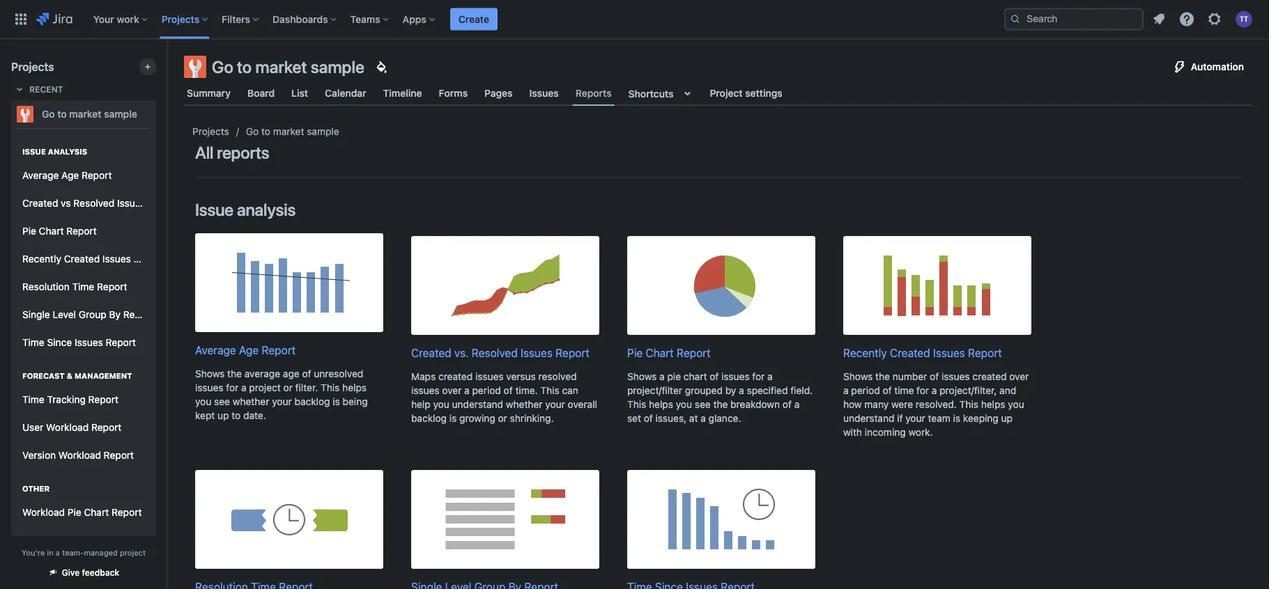Task type: describe. For each thing, give the bounding box(es) containing it.
projects for projects link
[[192, 126, 229, 137]]

group containing time tracking report
[[17, 357, 151, 474]]

and
[[1000, 385, 1016, 397]]

0 vertical spatial go to market sample
[[212, 57, 365, 77]]

pie inside group
[[67, 507, 81, 519]]

1 vertical spatial age
[[239, 344, 259, 357]]

0 vertical spatial sample
[[311, 57, 365, 77]]

summary link
[[184, 81, 233, 106]]

work
[[117, 13, 139, 25]]

summary
[[187, 87, 231, 99]]

issues inside created vs resolved issues report "link"
[[117, 198, 146, 209]]

user workload report link
[[17, 414, 151, 442]]

set background color image
[[373, 59, 390, 75]]

1 vertical spatial recently
[[843, 347, 887, 360]]

a inside the maps created issues versus resolved issues over a period of time. this can help you understand whether your overall backlog is growing or shrinking.
[[464, 385, 470, 397]]

1 horizontal spatial average age report link
[[195, 234, 383, 359]]

vs
[[61, 198, 71, 209]]

automation
[[1191, 61, 1244, 72]]

projects for projects popup button
[[162, 13, 199, 25]]

maps created issues versus resolved issues over a period of time. this can help you understand whether your overall backlog is growing or shrinking.
[[411, 371, 597, 424]]

grouped
[[685, 385, 723, 397]]

automation image
[[1172, 59, 1188, 75]]

calendar link
[[322, 81, 369, 106]]

kept
[[195, 410, 215, 422]]

project inside shows the average age of unresolved issues for a project or filter. this helps you see whether your backlog is being kept up to date.
[[249, 382, 281, 394]]

0 vertical spatial average age report
[[22, 170, 112, 181]]

single
[[22, 309, 50, 321]]

issues down maps
[[411, 385, 440, 397]]

2 vertical spatial go
[[246, 126, 259, 137]]

by
[[109, 309, 121, 321]]

1 vertical spatial average
[[195, 344, 236, 357]]

of inside shows the average age of unresolved issues for a project or filter. this helps you see whether your backlog is being kept up to date.
[[302, 368, 311, 380]]

timeline link
[[380, 81, 425, 106]]

list
[[291, 87, 308, 99]]

teams button
[[346, 8, 394, 30]]

recent
[[29, 84, 63, 94]]

issues inside created vs. resolved issues report link
[[521, 347, 553, 360]]

a down the field.
[[794, 399, 800, 410]]

with
[[843, 427, 862, 438]]

your work button
[[89, 8, 153, 30]]

workload for user
[[46, 422, 89, 434]]

whether for resolved
[[506, 399, 543, 410]]

created inside shows the number of issues created over a period of time for a project/filter, and how many were resolved. this helps you understand if your team is keeping up with incoming work.
[[973, 371, 1007, 383]]

help image
[[1179, 11, 1195, 28]]

pages
[[485, 87, 513, 99]]

timeline
[[383, 87, 422, 99]]

issues inside shows a pie chart of issues for a project/filter grouped by a specified field. this helps you see the breakdown of a set of issues, at a glance.
[[722, 371, 750, 383]]

banner containing your work
[[0, 0, 1269, 39]]

created vs. resolved issues report link
[[411, 236, 599, 362]]

created vs resolved issues report link
[[17, 190, 178, 217]]

by
[[725, 385, 736, 397]]

shows a pie chart of issues for a project/filter grouped by a specified field. this helps you see the breakdown of a set of issues, at a glance.
[[627, 371, 813, 424]]

for inside shows a pie chart of issues for a project/filter grouped by a specified field. this helps you see the breakdown of a set of issues, at a glance.
[[752, 371, 765, 383]]

primary element
[[8, 0, 1004, 39]]

shows the number of issues created over a period of time for a project/filter, and how many were resolved. this helps you understand if your team is keeping up with incoming work.
[[843, 371, 1029, 438]]

helps inside shows the number of issues created over a period of time for a project/filter, and how many were resolved. this helps you understand if your team is keeping up with incoming work.
[[981, 399, 1006, 410]]

projects link
[[192, 123, 229, 140]]

your for created vs. resolved issues report
[[545, 399, 565, 410]]

dashboards
[[273, 13, 328, 25]]

to down recent
[[57, 108, 67, 120]]

created inside created vs. resolved issues report link
[[411, 347, 452, 360]]

workload pie chart report
[[22, 507, 142, 519]]

2 vertical spatial sample
[[307, 126, 339, 137]]

since
[[47, 337, 72, 349]]

your work
[[93, 13, 139, 25]]

issues link
[[527, 81, 562, 106]]

project settings
[[710, 87, 783, 99]]

issues up project/filter,
[[933, 347, 965, 360]]

filters button
[[218, 8, 264, 30]]

or inside shows the average age of unresolved issues for a project or filter. this helps you see whether your backlog is being kept up to date.
[[283, 382, 293, 394]]

1 horizontal spatial analysis
[[237, 200, 296, 220]]

maps
[[411, 371, 436, 383]]

forms link
[[436, 81, 471, 106]]

workload for version
[[58, 450, 101, 462]]

projects button
[[157, 8, 213, 30]]

of up grouped
[[710, 371, 719, 383]]

time for tracking
[[22, 394, 44, 406]]

single level group by report
[[22, 309, 153, 321]]

analysis inside group
[[48, 147, 87, 156]]

0 vertical spatial pie
[[22, 226, 36, 237]]

0 vertical spatial market
[[255, 57, 307, 77]]

report inside group
[[112, 507, 142, 519]]

created up number
[[890, 347, 930, 360]]

overall
[[568, 399, 597, 410]]

forecast
[[22, 372, 65, 381]]

version workload report
[[22, 450, 134, 462]]

shows for average
[[195, 368, 225, 380]]

1 vertical spatial project
[[120, 549, 146, 558]]

give feedback button
[[40, 562, 128, 584]]

0 horizontal spatial recently created issues report
[[22, 253, 164, 265]]

resolved
[[539, 371, 577, 383]]

to inside shows the average age of unresolved issues for a project or filter. this helps you see whether your backlog is being kept up to date.
[[232, 410, 241, 422]]

1 vertical spatial sample
[[104, 108, 137, 120]]

search image
[[1010, 14, 1021, 25]]

whether for report
[[233, 396, 269, 408]]

0 vertical spatial time
[[72, 281, 94, 293]]

in
[[47, 549, 53, 558]]

collapse recent projects image
[[11, 81, 28, 98]]

a up specified
[[768, 371, 773, 383]]

vs.
[[454, 347, 469, 360]]

backlog inside the maps created issues versus resolved issues over a period of time. this can help you understand whether your overall backlog is growing or shrinking.
[[411, 413, 447, 424]]

automation button
[[1163, 56, 1253, 78]]

0 horizontal spatial go
[[42, 108, 55, 120]]

1 horizontal spatial pie chart report link
[[627, 236, 816, 362]]

project settings link
[[707, 81, 785, 106]]

1 horizontal spatial issue
[[195, 200, 234, 220]]

your inside shows the number of issues created over a period of time for a project/filter, and how many were resolved. this helps you understand if your team is keeping up with incoming work.
[[906, 413, 926, 424]]

1 vertical spatial go to market sample
[[42, 108, 137, 120]]

notifications image
[[1151, 11, 1168, 28]]

a up resolved.
[[932, 385, 937, 397]]

user workload report
[[22, 422, 122, 434]]

you inside shows a pie chart of issues for a project/filter grouped by a specified field. this helps you see the breakdown of a set of issues, at a glance.
[[676, 399, 692, 410]]

shortcuts button
[[626, 81, 699, 106]]

set
[[627, 413, 641, 424]]

team-
[[62, 549, 84, 558]]

0 vertical spatial age
[[61, 170, 79, 181]]

0 horizontal spatial recently created issues report link
[[17, 245, 164, 273]]

of inside the maps created issues versus resolved issues over a period of time. this can help you understand whether your overall backlog is growing or shrinking.
[[504, 385, 513, 397]]

resolution
[[22, 281, 70, 293]]

resolved for vs.
[[472, 347, 518, 360]]

a right in
[[56, 549, 60, 558]]

all reports
[[195, 143, 269, 162]]

2 vertical spatial go to market sample
[[246, 126, 339, 137]]

board link
[[245, 81, 278, 106]]

1 horizontal spatial recently created issues report link
[[843, 236, 1032, 362]]

reports
[[576, 87, 612, 99]]

create
[[459, 13, 489, 25]]

all
[[195, 143, 214, 162]]

growing
[[459, 413, 495, 424]]

settings image
[[1207, 11, 1223, 28]]

version workload report link
[[17, 442, 151, 470]]

1 vertical spatial market
[[69, 108, 101, 120]]

incoming
[[865, 427, 906, 438]]

single level group by report link
[[17, 301, 153, 329]]

&
[[67, 372, 73, 381]]

1 vertical spatial average age report
[[195, 344, 296, 357]]

a right at
[[701, 413, 706, 424]]

the inside shows a pie chart of issues for a project/filter grouped by a specified field. this helps you see the breakdown of a set of issues, at a glance.
[[713, 399, 728, 410]]

over for recently created issues report
[[1010, 371, 1029, 383]]

1 vertical spatial chart
[[646, 347, 674, 360]]

issue analysis inside group
[[22, 147, 87, 156]]

of right the set
[[644, 413, 653, 424]]

time since issues report link
[[17, 329, 151, 357]]

appswitcher icon image
[[13, 11, 29, 28]]

shows the average age of unresolved issues for a project or filter. this helps you see whether your backlog is being kept up to date.
[[195, 368, 368, 422]]

over for created vs. resolved issues report
[[442, 385, 462, 397]]

project
[[710, 87, 743, 99]]

resolved for vs
[[73, 198, 114, 209]]

up inside shows the average age of unresolved issues for a project or filter. this helps you see whether your backlog is being kept up to date.
[[218, 410, 229, 422]]

apps button
[[398, 8, 440, 30]]

a left 'pie'
[[660, 371, 665, 383]]

see inside shows a pie chart of issues for a project/filter grouped by a specified field. this helps you see the breakdown of a set of issues, at a glance.
[[695, 399, 711, 410]]

workload inside group
[[22, 507, 65, 519]]

to up board
[[237, 57, 252, 77]]

you're in a team-managed project
[[22, 549, 146, 558]]

to up reports
[[261, 126, 270, 137]]

this inside the maps created issues versus resolved issues over a period of time. this can help you understand whether your overall backlog is growing or shrinking.
[[540, 385, 560, 397]]

of right number
[[930, 371, 939, 383]]

number
[[893, 371, 927, 383]]

work.
[[909, 427, 933, 438]]

glance.
[[709, 413, 741, 424]]



Task type: vqa. For each thing, say whether or not it's contained in the screenshot.
Recently to the left
yes



Task type: locate. For each thing, give the bounding box(es) containing it.
1 group from the top
[[17, 128, 178, 535]]

or inside the maps created issues versus resolved issues over a period of time. this can help you understand whether your overall backlog is growing or shrinking.
[[498, 413, 507, 424]]

issues down single level group by report
[[75, 337, 103, 349]]

issues
[[529, 87, 559, 99], [117, 198, 146, 209], [102, 253, 131, 265], [75, 337, 103, 349], [521, 347, 553, 360], [933, 347, 965, 360]]

2 vertical spatial workload
[[22, 507, 65, 519]]

2 vertical spatial projects
[[192, 126, 229, 137]]

list link
[[289, 81, 311, 106]]

created down vs.
[[438, 371, 473, 383]]

1 horizontal spatial shows
[[627, 371, 657, 383]]

this up the set
[[627, 399, 646, 410]]

sidebar navigation image
[[152, 56, 183, 84]]

projects up all
[[192, 126, 229, 137]]

age up the average
[[239, 344, 259, 357]]

field.
[[791, 385, 813, 397]]

workload down tracking
[[46, 422, 89, 434]]

workload pie chart report group
[[17, 470, 151, 531]]

projects up the "collapse recent projects" image
[[11, 60, 54, 74]]

0 horizontal spatial pie chart report
[[22, 226, 97, 237]]

up
[[218, 410, 229, 422], [1001, 413, 1013, 424]]

whether up date.
[[233, 396, 269, 408]]

see
[[214, 396, 230, 408], [695, 399, 711, 410]]

is right team in the bottom of the page
[[953, 413, 961, 424]]

understand up growing
[[452, 399, 503, 410]]

over
[[1010, 371, 1029, 383], [442, 385, 462, 397]]

0 vertical spatial resolved
[[73, 198, 114, 209]]

banner
[[0, 0, 1269, 39]]

helps up being
[[342, 382, 367, 394]]

1 vertical spatial issue
[[195, 200, 234, 220]]

0 vertical spatial workload
[[46, 422, 89, 434]]

1 horizontal spatial created
[[973, 371, 1007, 383]]

shrinking.
[[510, 413, 554, 424]]

age up 'vs' on the top left of the page
[[61, 170, 79, 181]]

created inside the maps created issues versus resolved issues over a period of time. this can help you understand whether your overall backlog is growing or shrinking.
[[438, 371, 473, 383]]

versus
[[506, 371, 536, 383]]

the left number
[[876, 371, 890, 383]]

issues inside shows the average age of unresolved issues for a project or filter. this helps you see whether your backlog is being kept up to date.
[[195, 382, 223, 394]]

1 horizontal spatial helps
[[649, 399, 673, 410]]

issues up versus
[[521, 347, 553, 360]]

2 created from the left
[[973, 371, 1007, 383]]

go to market sample down list link
[[246, 126, 339, 137]]

2 vertical spatial time
[[22, 394, 44, 406]]

this down project/filter,
[[960, 399, 979, 410]]

recently created issues report up resolution time report link
[[22, 253, 164, 265]]

created up and
[[973, 371, 1007, 383]]

whether down time.
[[506, 399, 543, 410]]

3 group from the top
[[17, 357, 151, 474]]

understand
[[452, 399, 503, 410], [843, 413, 895, 424]]

is inside shows the number of issues created over a period of time for a project/filter, and how many were resolved. this helps you understand if your team is keeping up with incoming work.
[[953, 413, 961, 424]]

0 vertical spatial or
[[283, 382, 293, 394]]

1 horizontal spatial go to market sample link
[[246, 123, 339, 140]]

go up summary
[[212, 57, 233, 77]]

issue analysis up 'vs' on the top left of the page
[[22, 147, 87, 156]]

user
[[22, 422, 43, 434]]

1 horizontal spatial chart
[[84, 507, 109, 519]]

shows inside shows the number of issues created over a period of time for a project/filter, and how many were resolved. this helps you understand if your team is keeping up with incoming work.
[[843, 371, 873, 383]]

workload pie chart report link
[[17, 499, 151, 527]]

team
[[928, 413, 951, 424]]

helps down project/filter
[[649, 399, 673, 410]]

1 horizontal spatial project
[[249, 382, 281, 394]]

dashboards button
[[268, 8, 342, 30]]

issues up project/filter,
[[942, 371, 970, 383]]

created left 'vs' on the top left of the page
[[22, 198, 58, 209]]

1 vertical spatial or
[[498, 413, 507, 424]]

1 vertical spatial average age report link
[[195, 234, 383, 359]]

how
[[843, 399, 862, 410]]

over up and
[[1010, 371, 1029, 383]]

2 period from the left
[[851, 385, 880, 397]]

recently created issues report link
[[843, 236, 1032, 362], [17, 245, 164, 273]]

your inside shows the average age of unresolved issues for a project or filter. this helps you see whether your backlog is being kept up to date.
[[272, 396, 292, 408]]

0 vertical spatial project
[[249, 382, 281, 394]]

report inside "link"
[[148, 198, 178, 209]]

if
[[897, 413, 903, 424]]

0 vertical spatial analysis
[[48, 147, 87, 156]]

pages link
[[482, 81, 516, 106]]

or down age
[[283, 382, 293, 394]]

issues up resolution time report link
[[102, 253, 131, 265]]

0 horizontal spatial backlog
[[295, 396, 330, 408]]

1 horizontal spatial average age report
[[195, 344, 296, 357]]

you're
[[22, 549, 45, 558]]

pie chart report inside group
[[22, 226, 97, 237]]

calendar
[[325, 87, 366, 99]]

for inside shows the average age of unresolved issues for a project or filter. this helps you see whether your backlog is being kept up to date.
[[226, 382, 239, 394]]

1 vertical spatial pie chart report
[[627, 347, 711, 360]]

1 horizontal spatial backlog
[[411, 413, 447, 424]]

issues inside shows the number of issues created over a period of time for a project/filter, and how many were resolved. this helps you understand if your team is keeping up with incoming work.
[[942, 371, 970, 383]]

tracking
[[47, 394, 86, 406]]

shortcuts
[[629, 88, 674, 99]]

pie chart report down 'vs' on the top left of the page
[[22, 226, 97, 237]]

1 horizontal spatial see
[[695, 399, 711, 410]]

for inside shows the number of issues created over a period of time for a project/filter, and how many were resolved. this helps you understand if your team is keeping up with incoming work.
[[917, 385, 929, 397]]

1 vertical spatial projects
[[11, 60, 54, 74]]

whether inside shows the average age of unresolved issues for a project or filter. this helps you see whether your backlog is being kept up to date.
[[233, 396, 269, 408]]

0 horizontal spatial up
[[218, 410, 229, 422]]

1 horizontal spatial average
[[195, 344, 236, 357]]

2 horizontal spatial chart
[[646, 347, 674, 360]]

issue
[[22, 147, 46, 156], [195, 200, 234, 220]]

pie up project/filter
[[627, 347, 643, 360]]

shows for pie
[[627, 371, 657, 383]]

average age report up 'vs' on the top left of the page
[[22, 170, 112, 181]]

0 horizontal spatial project
[[120, 549, 146, 558]]

issues,
[[656, 413, 687, 424]]

0 horizontal spatial analysis
[[48, 147, 87, 156]]

created up maps
[[411, 347, 452, 360]]

issues inside issues link
[[529, 87, 559, 99]]

chart up managed
[[84, 507, 109, 519]]

this inside shows the number of issues created over a period of time for a project/filter, and how many were resolved. this helps you understand if your team is keeping up with incoming work.
[[960, 399, 979, 410]]

issues up kept
[[195, 382, 223, 394]]

management
[[75, 372, 132, 381]]

go to market sample link down recent
[[11, 100, 151, 128]]

0 vertical spatial backlog
[[295, 396, 330, 408]]

helps inside shows the average age of unresolved issues for a project or filter. this helps you see whether your backlog is being kept up to date.
[[342, 382, 367, 394]]

you inside the maps created issues versus resolved issues over a period of time. this can help you understand whether your overall backlog is growing or shrinking.
[[433, 399, 449, 410]]

up inside shows the number of issues created over a period of time for a project/filter, and how many were resolved. this helps you understand if your team is keeping up with incoming work.
[[1001, 413, 1013, 424]]

go to market sample link
[[11, 100, 151, 128], [246, 123, 339, 140]]

go to market sample down recent
[[42, 108, 137, 120]]

go to market sample
[[212, 57, 365, 77], [42, 108, 137, 120], [246, 126, 339, 137]]

your down the can
[[545, 399, 565, 410]]

1 horizontal spatial up
[[1001, 413, 1013, 424]]

shows inside shows the average age of unresolved issues for a project or filter. this helps you see whether your backlog is being kept up to date.
[[195, 368, 225, 380]]

pie chart report link
[[17, 217, 151, 245], [627, 236, 816, 362]]

period inside shows the number of issues created over a period of time for a project/filter, and how many were resolved. this helps you understand if your team is keeping up with incoming work.
[[851, 385, 880, 397]]

give
[[62, 568, 80, 578]]

time since issues report
[[22, 337, 136, 349]]

Search field
[[1004, 8, 1144, 30]]

give feedback
[[62, 568, 119, 578]]

shows up project/filter
[[627, 371, 657, 383]]

1 vertical spatial pie
[[627, 347, 643, 360]]

0 vertical spatial average
[[22, 170, 59, 181]]

your
[[272, 396, 292, 408], [545, 399, 565, 410], [906, 413, 926, 424]]

you
[[195, 396, 211, 408], [433, 399, 449, 410], [676, 399, 692, 410], [1008, 399, 1025, 410]]

0 horizontal spatial age
[[61, 170, 79, 181]]

1 vertical spatial resolved
[[472, 347, 518, 360]]

the for average
[[227, 368, 242, 380]]

a up growing
[[464, 385, 470, 397]]

2 group from the top
[[17, 132, 178, 361]]

0 horizontal spatial over
[[442, 385, 462, 397]]

2 horizontal spatial for
[[917, 385, 929, 397]]

projects inside popup button
[[162, 13, 199, 25]]

your up work.
[[906, 413, 926, 424]]

tab list containing reports
[[176, 81, 1261, 106]]

apps
[[403, 13, 426, 25]]

project down the average
[[249, 382, 281, 394]]

0 vertical spatial understand
[[452, 399, 503, 410]]

version
[[22, 450, 56, 462]]

1 horizontal spatial go
[[212, 57, 233, 77]]

your for average age report
[[272, 396, 292, 408]]

0 vertical spatial chart
[[39, 226, 64, 237]]

1 vertical spatial time
[[22, 337, 44, 349]]

board
[[247, 87, 275, 99]]

time down the forecast
[[22, 394, 44, 406]]

pie chart report up 'pie'
[[627, 347, 711, 360]]

resolved right vs.
[[472, 347, 518, 360]]

tab list
[[176, 81, 1261, 106]]

2 horizontal spatial is
[[953, 413, 961, 424]]

a down the average
[[241, 382, 247, 394]]

issue down recent
[[22, 147, 46, 156]]

is left being
[[333, 396, 340, 408]]

backlog inside shows the average age of unresolved issues for a project or filter. this helps you see whether your backlog is being kept up to date.
[[295, 396, 330, 408]]

recently inside group
[[22, 253, 61, 265]]

your inside the maps created issues versus resolved issues over a period of time. this can help you understand whether your overall backlog is growing or shrinking.
[[545, 399, 565, 410]]

can
[[562, 385, 578, 397]]

filter.
[[295, 382, 318, 394]]

helps up keeping
[[981, 399, 1006, 410]]

1 horizontal spatial understand
[[843, 413, 895, 424]]

see up kept
[[214, 396, 230, 408]]

time for since
[[22, 337, 44, 349]]

period for created
[[851, 385, 880, 397]]

you inside shows the number of issues created over a period of time for a project/filter, and how many were resolved. this helps you understand if your team is keeping up with incoming work.
[[1008, 399, 1025, 410]]

the up glance.
[[713, 399, 728, 410]]

0 horizontal spatial pie
[[22, 226, 36, 237]]

0 horizontal spatial is
[[333, 396, 340, 408]]

date.
[[243, 410, 266, 422]]

backlog down filter.
[[295, 396, 330, 408]]

project right managed
[[120, 549, 146, 558]]

time up "single level group by report" link
[[72, 281, 94, 293]]

see inside shows the average age of unresolved issues for a project or filter. this helps you see whether your backlog is being kept up to date.
[[214, 396, 230, 408]]

0 vertical spatial recently
[[22, 253, 61, 265]]

your
[[93, 13, 114, 25]]

your profile and settings image
[[1236, 11, 1253, 28]]

a up the how
[[843, 385, 849, 397]]

shows for recently
[[843, 371, 873, 383]]

1 horizontal spatial or
[[498, 413, 507, 424]]

issue down all
[[195, 200, 234, 220]]

over up growing
[[442, 385, 462, 397]]

projects up sidebar navigation 'image'
[[162, 13, 199, 25]]

0 horizontal spatial go to market sample link
[[11, 100, 151, 128]]

0 horizontal spatial see
[[214, 396, 230, 408]]

feedback
[[82, 568, 119, 578]]

the inside shows the number of issues created over a period of time for a project/filter, and how many were resolved. this helps you understand if your team is keeping up with incoming work.
[[876, 371, 890, 383]]

of left time
[[883, 385, 892, 397]]

period inside the maps created issues versus resolved issues over a period of time. this can help you understand whether your overall backlog is growing or shrinking.
[[472, 385, 501, 397]]

1 vertical spatial analysis
[[237, 200, 296, 220]]

this inside shows the average age of unresolved issues for a project or filter. this helps you see whether your backlog is being kept up to date.
[[321, 382, 340, 394]]

specified
[[747, 385, 788, 397]]

go
[[212, 57, 233, 77], [42, 108, 55, 120], [246, 126, 259, 137]]

help
[[411, 399, 431, 410]]

2 vertical spatial pie
[[67, 507, 81, 519]]

this
[[321, 382, 340, 394], [540, 385, 560, 397], [627, 399, 646, 410], [960, 399, 979, 410]]

your down age
[[272, 396, 292, 408]]

time
[[72, 281, 94, 293], [22, 337, 44, 349], [22, 394, 44, 406]]

a inside shows the average age of unresolved issues for a project or filter. this helps you see whether your backlog is being kept up to date.
[[241, 382, 247, 394]]

issues up by
[[722, 371, 750, 383]]

is left growing
[[449, 413, 457, 424]]

reports
[[217, 143, 269, 162]]

teams
[[350, 13, 380, 25]]

jira image
[[36, 11, 72, 28], [36, 11, 72, 28]]

understand inside the maps created issues versus resolved issues over a period of time. this can help you understand whether your overall backlog is growing or shrinking.
[[452, 399, 503, 410]]

1 horizontal spatial the
[[713, 399, 728, 410]]

over inside shows the number of issues created over a period of time for a project/filter, and how many were resolved. this helps you understand if your team is keeping up with incoming work.
[[1010, 371, 1029, 383]]

analysis up 'vs' on the top left of the page
[[48, 147, 87, 156]]

this down unresolved
[[321, 382, 340, 394]]

shows inside shows a pie chart of issues for a project/filter grouped by a specified field. this helps you see the breakdown of a set of issues, at a glance.
[[627, 371, 657, 383]]

add to starred image
[[152, 106, 169, 123]]

go down recent
[[42, 108, 55, 120]]

managed
[[84, 549, 118, 558]]

a right by
[[739, 385, 744, 397]]

go to market sample up list at the top of page
[[212, 57, 365, 77]]

resolved.
[[916, 399, 957, 410]]

you inside shows the average age of unresolved issues for a project or filter. this helps you see whether your backlog is being kept up to date.
[[195, 396, 211, 408]]

create project image
[[142, 61, 153, 72]]

of down the field.
[[783, 399, 792, 410]]

resolved
[[73, 198, 114, 209], [472, 347, 518, 360]]

unresolved
[[314, 368, 363, 380]]

average age report
[[22, 170, 112, 181], [195, 344, 296, 357]]

you down and
[[1008, 399, 1025, 410]]

settings
[[745, 87, 783, 99]]

resolved right 'vs' on the top left of the page
[[73, 198, 114, 209]]

time tracking report
[[22, 394, 119, 406]]

you up kept
[[195, 396, 211, 408]]

1 vertical spatial over
[[442, 385, 462, 397]]

period for vs.
[[472, 385, 501, 397]]

0 vertical spatial go
[[212, 57, 233, 77]]

forms
[[439, 87, 468, 99]]

whether
[[233, 396, 269, 408], [506, 399, 543, 410]]

issues right the pages
[[529, 87, 559, 99]]

project/filter
[[627, 385, 682, 397]]

understand inside shows the number of issues created over a period of time for a project/filter, and how many were resolved. this helps you understand if your team is keeping up with incoming work.
[[843, 413, 895, 424]]

2 horizontal spatial shows
[[843, 371, 873, 383]]

issues inside "time since issues report" link
[[75, 337, 103, 349]]

1 vertical spatial understand
[[843, 413, 895, 424]]

recently up resolution
[[22, 253, 61, 265]]

the inside shows the average age of unresolved issues for a project or filter. this helps you see whether your backlog is being kept up to date.
[[227, 368, 242, 380]]

resolved inside "link"
[[73, 198, 114, 209]]

1 horizontal spatial over
[[1010, 371, 1029, 383]]

understand down many
[[843, 413, 895, 424]]

0 horizontal spatial average
[[22, 170, 59, 181]]

issues down created vs. resolved issues report
[[475, 371, 504, 383]]

recently up many
[[843, 347, 887, 360]]

2 horizontal spatial helps
[[981, 399, 1006, 410]]

or right growing
[[498, 413, 507, 424]]

this down resolved
[[540, 385, 560, 397]]

0 vertical spatial recently created issues report
[[22, 253, 164, 265]]

up right keeping
[[1001, 413, 1013, 424]]

issue analysis down reports
[[195, 200, 296, 220]]

0 horizontal spatial understand
[[452, 399, 503, 410]]

2 horizontal spatial pie
[[627, 347, 643, 360]]

0 horizontal spatial issue
[[22, 147, 46, 156]]

0 horizontal spatial for
[[226, 382, 239, 394]]

2 horizontal spatial your
[[906, 413, 926, 424]]

other
[[22, 485, 50, 494]]

sample up 'calendar'
[[311, 57, 365, 77]]

0 horizontal spatial period
[[472, 385, 501, 397]]

1 created from the left
[[438, 371, 473, 383]]

breakdown
[[731, 399, 780, 410]]

2 vertical spatial market
[[273, 126, 304, 137]]

issues right 'vs' on the top left of the page
[[117, 198, 146, 209]]

level
[[53, 309, 76, 321]]

1 vertical spatial go
[[42, 108, 55, 120]]

1 vertical spatial backlog
[[411, 413, 447, 424]]

resolution time report
[[22, 281, 127, 293]]

many
[[865, 399, 889, 410]]

group
[[79, 309, 106, 321]]

time.
[[515, 385, 538, 397]]

0 horizontal spatial resolved
[[73, 198, 114, 209]]

sample down calendar link on the top left
[[307, 126, 339, 137]]

created up resolution time report link
[[64, 253, 100, 265]]

0 horizontal spatial pie chart report link
[[17, 217, 151, 245]]

created vs. resolved issues report
[[411, 347, 590, 360]]

1 vertical spatial workload
[[58, 450, 101, 462]]

whether inside the maps created issues versus resolved issues over a period of time. this can help you understand whether your overall backlog is growing or shrinking.
[[506, 399, 543, 410]]

1 horizontal spatial pie chart report
[[627, 347, 711, 360]]

0 horizontal spatial average age report link
[[17, 162, 151, 190]]

backlog down help
[[411, 413, 447, 424]]

1 horizontal spatial for
[[752, 371, 765, 383]]

period up growing
[[472, 385, 501, 397]]

pie
[[667, 371, 681, 383]]

chart inside group
[[84, 507, 109, 519]]

is inside shows the average age of unresolved issues for a project or filter. this helps you see whether your backlog is being kept up to date.
[[333, 396, 340, 408]]

1 period from the left
[[472, 385, 501, 397]]

is inside the maps created issues versus resolved issues over a period of time. this can help you understand whether your overall backlog is growing or shrinking.
[[449, 413, 457, 424]]

1 vertical spatial issue analysis
[[195, 200, 296, 220]]

is
[[333, 396, 340, 408], [449, 413, 457, 424], [953, 413, 961, 424]]

of left time.
[[504, 385, 513, 397]]

1 vertical spatial recently created issues report
[[843, 347, 1002, 360]]

over inside the maps created issues versus resolved issues over a period of time. this can help you understand whether your overall backlog is growing or shrinking.
[[442, 385, 462, 397]]

1 horizontal spatial pie
[[67, 507, 81, 519]]

1 horizontal spatial age
[[239, 344, 259, 357]]

helps inside shows a pie chart of issues for a project/filter grouped by a specified field. this helps you see the breakdown of a set of issues, at a glance.
[[649, 399, 673, 410]]

1 horizontal spatial issue analysis
[[195, 200, 296, 220]]

1 horizontal spatial period
[[851, 385, 880, 397]]

of up filter.
[[302, 368, 311, 380]]

group
[[17, 128, 178, 535], [17, 132, 178, 361], [17, 357, 151, 474]]

pie up the team-
[[67, 507, 81, 519]]

time left "since" on the bottom of the page
[[22, 337, 44, 349]]

created vs resolved issues report
[[22, 198, 178, 209]]

shows up kept
[[195, 368, 225, 380]]

created
[[22, 198, 58, 209], [64, 253, 100, 265], [411, 347, 452, 360], [890, 347, 930, 360]]

created inside created vs resolved issues report "link"
[[22, 198, 58, 209]]

the for recently
[[876, 371, 890, 383]]

0 horizontal spatial shows
[[195, 368, 225, 380]]

0 horizontal spatial the
[[227, 368, 242, 380]]

age
[[61, 170, 79, 181], [239, 344, 259, 357]]

up right kept
[[218, 410, 229, 422]]

filters
[[222, 13, 250, 25]]

this inside shows a pie chart of issues for a project/filter grouped by a specified field. this helps you see the breakdown of a set of issues, at a glance.
[[627, 399, 646, 410]]

issues
[[475, 371, 504, 383], [722, 371, 750, 383], [942, 371, 970, 383], [195, 382, 223, 394], [411, 385, 440, 397]]

0 vertical spatial average age report link
[[17, 162, 151, 190]]

being
[[343, 396, 368, 408]]

workload down "other"
[[22, 507, 65, 519]]

0 vertical spatial issue analysis
[[22, 147, 87, 156]]

0 horizontal spatial created
[[438, 371, 473, 383]]



